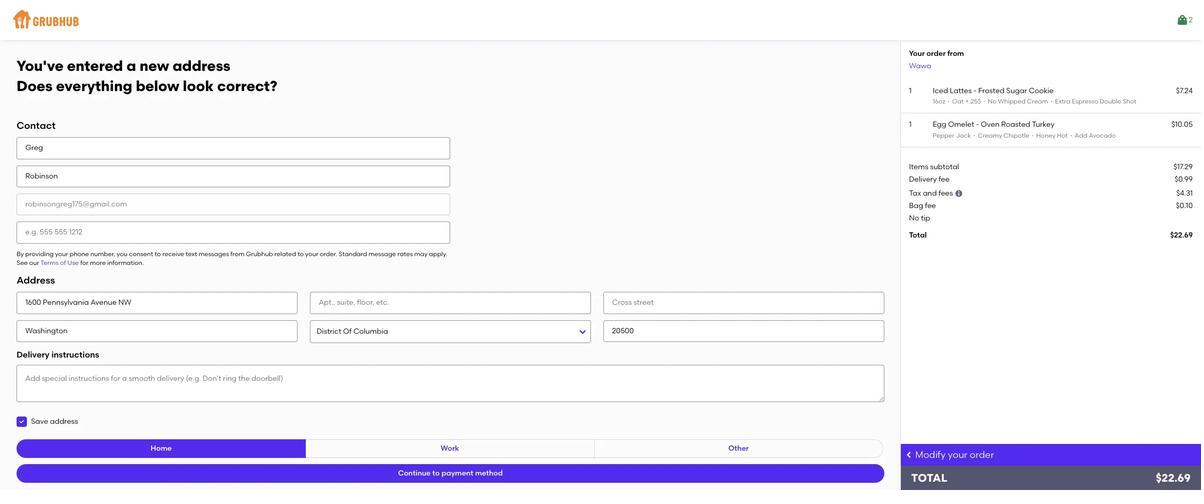 Task type: vqa. For each thing, say whether or not it's contained in the screenshot.


Task type: describe. For each thing, give the bounding box(es) containing it.
turkey
[[1033, 120, 1055, 129]]

- for frosted
[[974, 86, 977, 95]]

roasted
[[1002, 120, 1031, 129]]

0 vertical spatial total
[[910, 231, 927, 240]]

1 horizontal spatial svg image
[[955, 189, 964, 198]]

continue to payment method
[[398, 469, 503, 478]]

use
[[67, 259, 79, 267]]

main navigation navigation
[[0, 0, 1202, 40]]

extra
[[1056, 98, 1071, 105]]

standard
[[339, 250, 367, 258]]

delivery for delivery fee
[[910, 175, 937, 184]]

delivery fee
[[910, 175, 950, 184]]

Last name text field
[[17, 166, 451, 187]]

espresso
[[1073, 98, 1099, 105]]

consent
[[129, 250, 153, 258]]

tip
[[921, 214, 931, 223]]

Address 2 text field
[[310, 292, 591, 314]]

$7.24
[[1177, 86, 1194, 95]]

honey
[[1037, 132, 1056, 139]]

$17.29
[[1174, 163, 1194, 171]]

a
[[127, 57, 136, 75]]

below
[[136, 77, 179, 95]]

egg
[[933, 120, 947, 129]]

information.
[[107, 259, 144, 267]]

jack
[[957, 132, 972, 139]]

messages
[[199, 250, 229, 258]]

1 vertical spatial address
[[50, 417, 78, 426]]

$4.31
[[1177, 189, 1194, 198]]

continue
[[398, 469, 431, 478]]

avocado
[[1090, 132, 1116, 139]]

frosted
[[979, 86, 1005, 95]]

message
[[369, 250, 396, 258]]

grubhub
[[246, 250, 273, 258]]

1 for iced lattes - frosted sugar cookie
[[910, 86, 912, 95]]

bag
[[910, 201, 924, 210]]

no inside $7.24 16oz ∙ oat +.25$ ∙ no whipped cream ∙ extra espresso double shot
[[988, 98, 997, 105]]

City text field
[[17, 320, 298, 342]]

entered
[[67, 57, 123, 75]]

related
[[275, 250, 296, 258]]

wawa
[[910, 61, 932, 70]]

rates
[[398, 250, 413, 258]]

terms of use link
[[41, 259, 79, 267]]

2
[[1189, 15, 1194, 24]]

contact
[[17, 120, 56, 132]]

fees
[[939, 189, 954, 198]]

and
[[923, 189, 937, 198]]

whipped
[[999, 98, 1026, 105]]

delivery instructions
[[17, 350, 99, 360]]

Zip text field
[[604, 320, 885, 342]]

1 vertical spatial total
[[912, 472, 948, 485]]

1 horizontal spatial to
[[298, 250, 304, 258]]

iced lattes - frosted sugar cookie
[[933, 86, 1054, 95]]

continue to payment method button
[[17, 465, 885, 483]]

fee for delivery fee
[[939, 175, 950, 184]]

for
[[80, 259, 89, 267]]

$10.05
[[1172, 120, 1194, 129]]

look
[[183, 77, 214, 95]]

to inside continue to payment method button
[[433, 469, 440, 478]]

∙ right the '+.25$'
[[983, 98, 987, 105]]

modify
[[916, 449, 946, 461]]

no tip
[[910, 214, 931, 223]]

1 vertical spatial $22.69
[[1157, 472, 1191, 485]]

by
[[17, 250, 24, 258]]

tax and fees
[[910, 189, 954, 198]]

see
[[17, 259, 28, 267]]

fee for bag fee
[[926, 201, 937, 210]]

delivery for delivery instructions
[[17, 350, 49, 360]]

your order from wawa
[[910, 49, 965, 70]]

iced
[[933, 86, 949, 95]]

everything
[[56, 77, 132, 95]]

new
[[140, 57, 169, 75]]

may
[[415, 250, 428, 258]]

oat
[[953, 98, 964, 105]]

text
[[186, 250, 197, 258]]

home
[[151, 444, 172, 453]]

Delivery instructions text field
[[17, 365, 885, 402]]

you've
[[17, 57, 64, 75]]

terms
[[41, 259, 59, 267]]

add
[[1075, 132, 1088, 139]]

other
[[729, 444, 749, 453]]

Address 1 text field
[[17, 292, 298, 314]]

from inside your order from wawa
[[948, 49, 965, 58]]

address
[[17, 275, 55, 287]]

16oz
[[933, 98, 946, 105]]

∙ left honey at the top
[[1031, 132, 1035, 139]]

1 for egg omelet - oven roasted turkey
[[910, 120, 912, 129]]

2 horizontal spatial your
[[949, 449, 968, 461]]

egg omelet - oven roasted turkey
[[933, 120, 1055, 129]]

1 vertical spatial no
[[910, 214, 920, 223]]

creamy
[[978, 132, 1003, 139]]

other button
[[594, 440, 884, 458]]



Task type: locate. For each thing, give the bounding box(es) containing it.
your up of
[[55, 250, 68, 258]]

1 vertical spatial delivery
[[17, 350, 49, 360]]

correct?
[[217, 77, 277, 95]]

save address
[[31, 417, 78, 426]]

- left oven
[[977, 120, 980, 129]]

you
[[117, 250, 128, 258]]

address inside the you've entered a new address does everything below look correct?
[[173, 57, 231, 75]]

2 button
[[1177, 11, 1194, 30]]

pepper
[[933, 132, 955, 139]]

0 vertical spatial order
[[927, 49, 946, 58]]

∙ right hot
[[1070, 132, 1074, 139]]

sugar
[[1007, 86, 1028, 95]]

no left tip
[[910, 214, 920, 223]]

address up look
[[173, 57, 231, 75]]

number,
[[90, 250, 115, 258]]

1 horizontal spatial no
[[988, 98, 997, 105]]

method
[[475, 469, 503, 478]]

from up lattes
[[948, 49, 965, 58]]

∙ right jack
[[973, 132, 977, 139]]

1 vertical spatial svg image
[[906, 451, 914, 459]]

order inside your order from wawa
[[927, 49, 946, 58]]

0 horizontal spatial no
[[910, 214, 920, 223]]

delivery
[[910, 175, 937, 184], [17, 350, 49, 360]]

2 1 from the top
[[910, 120, 912, 129]]

lattes
[[950, 86, 972, 95]]

terms of use for more information.
[[41, 259, 144, 267]]

to left payment
[[433, 469, 440, 478]]

2 horizontal spatial to
[[433, 469, 440, 478]]

1 horizontal spatial delivery
[[910, 175, 937, 184]]

wawa link
[[910, 61, 932, 70]]

0 vertical spatial svg image
[[955, 189, 964, 198]]

svg image
[[955, 189, 964, 198], [906, 451, 914, 459]]

Email email field
[[17, 194, 451, 216]]

no down frosted
[[988, 98, 997, 105]]

receive
[[162, 250, 184, 258]]

total down no tip
[[910, 231, 927, 240]]

cream
[[1028, 98, 1049, 105]]

subtotal
[[931, 163, 960, 171]]

∙ left the extra
[[1050, 98, 1054, 105]]

items
[[910, 163, 929, 171]]

1 vertical spatial 1
[[910, 120, 912, 129]]

fee
[[939, 175, 950, 184], [926, 201, 937, 210]]

1 horizontal spatial order
[[970, 449, 995, 461]]

-
[[974, 86, 977, 95], [977, 120, 980, 129]]

home button
[[17, 440, 306, 458]]

work
[[441, 444, 459, 453]]

0 vertical spatial from
[[948, 49, 965, 58]]

0 horizontal spatial order
[[927, 49, 946, 58]]

our
[[29, 259, 39, 267]]

0 horizontal spatial address
[[50, 417, 78, 426]]

shot
[[1123, 98, 1137, 105]]

$22.69
[[1171, 231, 1194, 240], [1157, 472, 1191, 485]]

1 vertical spatial fee
[[926, 201, 937, 210]]

0 vertical spatial no
[[988, 98, 997, 105]]

0 horizontal spatial delivery
[[17, 350, 49, 360]]

delivery down items
[[910, 175, 937, 184]]

fee down subtotal
[[939, 175, 950, 184]]

to right related
[[298, 250, 304, 258]]

0 vertical spatial -
[[974, 86, 977, 95]]

from inside by providing your phone number, you consent to receive text messages from grubhub related to your order. standard message rates may apply. see our
[[231, 250, 245, 258]]

Phone telephone field
[[17, 222, 451, 244]]

0 vertical spatial delivery
[[910, 175, 937, 184]]

you've entered a new address does everything below look correct?
[[17, 57, 277, 95]]

to
[[155, 250, 161, 258], [298, 250, 304, 258], [433, 469, 440, 478]]

total down modify
[[912, 472, 948, 485]]

1
[[910, 86, 912, 95], [910, 120, 912, 129]]

your right modify
[[949, 449, 968, 461]]

from down phone telephone field
[[231, 250, 245, 258]]

your
[[910, 49, 925, 58]]

1 left egg
[[910, 120, 912, 129]]

1 vertical spatial from
[[231, 250, 245, 258]]

1 horizontal spatial fee
[[939, 175, 950, 184]]

delivery left instructions
[[17, 350, 49, 360]]

0 horizontal spatial svg image
[[906, 451, 914, 459]]

0 vertical spatial $22.69
[[1171, 231, 1194, 240]]

order.
[[320, 250, 337, 258]]

1 vertical spatial order
[[970, 449, 995, 461]]

your
[[55, 250, 68, 258], [305, 250, 319, 258], [949, 449, 968, 461]]

order right modify
[[970, 449, 995, 461]]

First name text field
[[17, 137, 451, 159]]

tax
[[910, 189, 922, 198]]

address right save
[[50, 417, 78, 426]]

svg image right fees
[[955, 189, 964, 198]]

$7.24 16oz ∙ oat +.25$ ∙ no whipped cream ∙ extra espresso double shot
[[933, 86, 1194, 105]]

your left order.
[[305, 250, 319, 258]]

apply.
[[429, 250, 447, 258]]

1 down wawa
[[910, 86, 912, 95]]

svg image left modify
[[906, 451, 914, 459]]

providing
[[25, 250, 54, 258]]

1 1 from the top
[[910, 86, 912, 95]]

∙ left oat
[[947, 98, 951, 105]]

0 vertical spatial address
[[173, 57, 231, 75]]

Cross street text field
[[604, 292, 885, 314]]

- up the '+.25$'
[[974, 86, 977, 95]]

save
[[31, 417, 48, 426]]

by providing your phone number, you consent to receive text messages from grubhub related to your order. standard message rates may apply. see our
[[17, 250, 447, 267]]

cookie
[[1030, 86, 1054, 95]]

1 horizontal spatial from
[[948, 49, 965, 58]]

phone
[[70, 250, 89, 258]]

total
[[910, 231, 927, 240], [912, 472, 948, 485]]

0 horizontal spatial your
[[55, 250, 68, 258]]

$10.05 pepper jack ∙ creamy chipotle ∙ honey hot ∙ add avocado
[[933, 120, 1194, 139]]

1 horizontal spatial address
[[173, 57, 231, 75]]

0 vertical spatial 1
[[910, 86, 912, 95]]

- for oven
[[977, 120, 980, 129]]

1 horizontal spatial your
[[305, 250, 319, 258]]

∙
[[947, 98, 951, 105], [983, 98, 987, 105], [1050, 98, 1054, 105], [973, 132, 977, 139], [1031, 132, 1035, 139], [1070, 132, 1074, 139]]

payment
[[442, 469, 474, 478]]

of
[[60, 259, 66, 267]]

order
[[927, 49, 946, 58], [970, 449, 995, 461]]

hot
[[1058, 132, 1069, 139]]

instructions
[[51, 350, 99, 360]]

order right your on the right top
[[927, 49, 946, 58]]

work button
[[305, 440, 595, 458]]

0 horizontal spatial fee
[[926, 201, 937, 210]]

fee down tax and fees
[[926, 201, 937, 210]]

to left the receive at left
[[155, 250, 161, 258]]

1 vertical spatial -
[[977, 120, 980, 129]]

items subtotal
[[910, 163, 960, 171]]

bag fee
[[910, 201, 937, 210]]

$0.10
[[1177, 201, 1194, 210]]

$0.99
[[1175, 175, 1194, 184]]

svg image
[[19, 419, 25, 425]]

0 horizontal spatial to
[[155, 250, 161, 258]]

0 vertical spatial fee
[[939, 175, 950, 184]]

modify your order
[[916, 449, 995, 461]]

omelet
[[949, 120, 975, 129]]

chipotle
[[1004, 132, 1030, 139]]

0 horizontal spatial from
[[231, 250, 245, 258]]

double
[[1100, 98, 1122, 105]]



